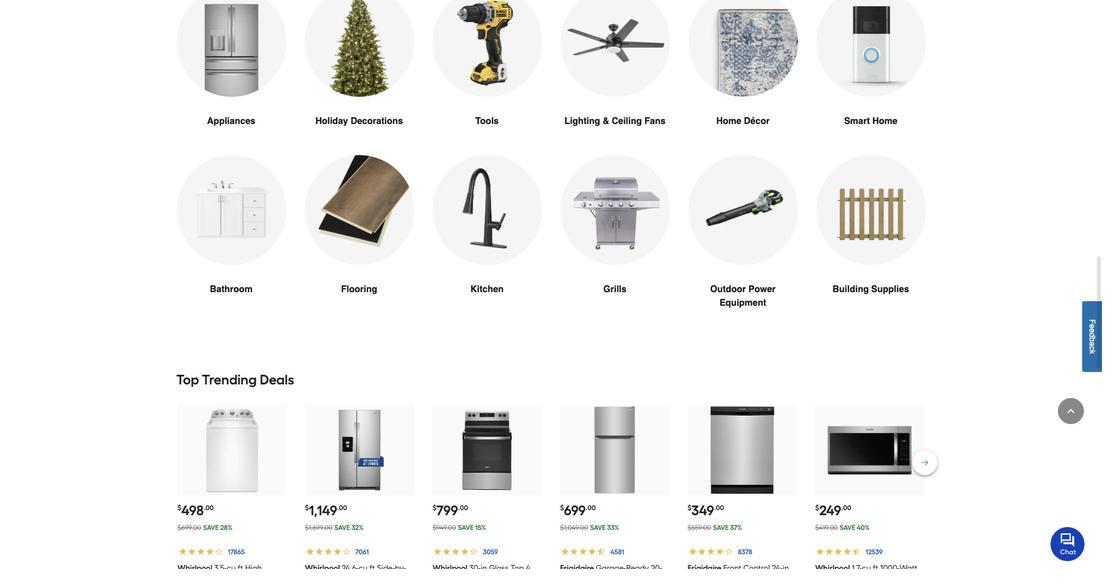 Task type: describe. For each thing, give the bounding box(es) containing it.
2 e from the top
[[1089, 329, 1098, 333]]

deals
[[250, 413, 270, 423]]

a pre-lit artificial christmas tree with white lights. image
[[304, 0, 414, 97]]

savings_default image for 70
[[433, 453, 542, 543]]

home décor
[[717, 116, 770, 126]]

outdoor
[[711, 284, 746, 295]]

f e e d b a c k
[[1089, 319, 1098, 354]]

flooring
[[341, 284, 377, 295]]

$ for 48
[[688, 552, 692, 560]]

0 horizontal spatial building
[[632, 413, 661, 423]]

1 home from the left
[[717, 116, 742, 126]]

.47
[[707, 552, 716, 560]]

1 vertical spatial ceiling
[[816, 413, 841, 423]]

$ 49 .98
[[816, 550, 843, 566]]

0 vertical spatial tools
[[476, 116, 499, 126]]

49
[[820, 550, 835, 566]]

0 vertical spatial appliances
[[207, 116, 256, 126]]

top
[[191, 413, 204, 423]]

kitchen
[[471, 284, 504, 295]]

1 e from the top
[[1089, 324, 1098, 329]]

lighting & ceiling fans link
[[560, 0, 670, 155]]

$ for 70
[[433, 552, 437, 560]]

a stainless steel char-broil four-burner liquid propane gas grill with a side burner. image
[[560, 155, 670, 265]]

1 vertical spatial fans
[[843, 413, 860, 423]]

kitchen link
[[432, 155, 542, 323]]

0 vertical spatial lighting
[[565, 116, 601, 126]]

chat invite button image
[[1051, 527, 1086, 561]]

0 vertical spatial building
[[833, 284, 869, 295]]

tools link
[[432, 0, 542, 155]]

c
[[1089, 346, 1098, 350]]

48
[[692, 550, 707, 566]]

.14
[[452, 552, 460, 560]]

plumbing
[[571, 413, 606, 423]]

holiday decorations
[[316, 116, 403, 126]]

shop all
[[188, 374, 221, 385]]

grills
[[604, 284, 627, 295]]

two planks of vinyl flooring in different shades of brown. image
[[304, 155, 414, 265]]

bathroom link
[[176, 155, 286, 323]]

whirlpool 24.6-cu ft side-by-side refrigerator with ice maker (fingerprint resistant stainless steel) image
[[316, 454, 404, 542]]

of
[[272, 413, 281, 423]]

a white 2-door bathroom vanity with a white top and chrome faucet. image
[[176, 155, 286, 265]]

$ 199 .00
[[178, 550, 211, 566]]

savings_default image for 49
[[816, 453, 925, 543]]

flooring link
[[304, 155, 414, 323]]

0 horizontal spatial building supplies
[[632, 413, 693, 423]]

a gray, green and black ego cordless leaf blower. image
[[688, 155, 798, 265]]

grills link
[[560, 155, 670, 323]]

k
[[1089, 350, 1098, 354]]

lighting & ceiling fans inside lighting & ceiling fans link
[[565, 116, 666, 126]]

savings_default image for 199
[[178, 453, 287, 543]]

chevron up image
[[1066, 406, 1077, 417]]

home inside 'link'
[[873, 116, 898, 126]]

a
[[1089, 342, 1098, 346]]

.00 for 799
[[586, 552, 596, 560]]

shop all link
[[188, 369, 230, 391]]

0 vertical spatial ceiling
[[612, 116, 642, 126]]

a yellow and black dewalt power drill. image
[[432, 0, 542, 97]]



Task type: vqa. For each thing, say whether or not it's contained in the screenshot.
Compare inside the 5014169207 element
no



Task type: locate. For each thing, give the bounding box(es) containing it.
$ for 799
[[560, 552, 564, 560]]

home
[[717, 116, 742, 126], [873, 116, 898, 126]]

3 $ from the left
[[433, 552, 437, 560]]

6 $ from the left
[[816, 552, 820, 560]]

building supplies link
[[816, 155, 926, 323]]

.00 inside $ 199 .00
[[201, 552, 211, 560]]

fans
[[645, 116, 666, 126], [843, 413, 860, 423]]

savings_default image for 799
[[560, 453, 670, 543]]

0 vertical spatial &
[[603, 116, 610, 126]]

$ 799 .00
[[560, 550, 596, 566]]

0 horizontal spatial home
[[717, 116, 742, 126]]

outdoor power equipment
[[711, 284, 776, 308]]

&
[[603, 116, 610, 126], [809, 413, 814, 423]]

chevron right image
[[221, 376, 230, 385]]

1 vertical spatial supplies
[[663, 413, 693, 423]]

$ inside $ 1,149 .00
[[305, 552, 309, 560]]

scroll to top element
[[1059, 398, 1085, 424]]

1 horizontal spatial lighting
[[778, 413, 807, 423]]

1 savings_default image from the left
[[178, 453, 287, 543]]

equipment
[[720, 298, 767, 308]]

a stainless steel g e profile french door refrigerator with an ice maker in the door. image
[[176, 0, 286, 97]]

bathroom inside bathroom link
[[210, 284, 253, 295]]

deals of the day
[[250, 413, 313, 423]]

$ inside $ 199 .00
[[178, 552, 182, 560]]

appliances
[[207, 116, 256, 126], [339, 413, 379, 423]]

$ inside $ 49 .98
[[816, 552, 820, 560]]

tools
[[476, 116, 499, 126], [467, 413, 485, 423]]

5 $ from the left
[[688, 552, 692, 560]]

2 .00 from the left
[[337, 552, 347, 560]]

$ 1,149 .00
[[305, 550, 347, 566]]

1 horizontal spatial building
[[833, 284, 869, 295]]

smart
[[845, 116, 870, 126]]

b
[[1089, 338, 1098, 342]]

799
[[564, 550, 586, 566]]

$ for 49
[[816, 552, 820, 560]]

$ 48 .47
[[688, 550, 716, 566]]

$
[[178, 552, 182, 560], [305, 552, 309, 560], [433, 552, 437, 560], [560, 552, 564, 560], [688, 552, 692, 560], [816, 552, 820, 560]]

d
[[1089, 333, 1098, 338]]

2 savings_default image from the left
[[433, 453, 542, 543]]

shop
[[188, 374, 209, 385]]

.98
[[835, 552, 843, 560]]

& inside lighting & ceiling fans link
[[603, 116, 610, 126]]

décor
[[744, 116, 770, 126]]

outdoor power equipment link
[[688, 155, 798, 337]]

0 vertical spatial fans
[[645, 116, 666, 126]]

0 horizontal spatial .00
[[201, 552, 211, 560]]

picks
[[206, 413, 224, 423]]

bathroom
[[210, 284, 253, 295], [405, 413, 441, 423]]

home left décor
[[717, 116, 742, 126]]

2 home from the left
[[873, 116, 898, 126]]

$ for 199
[[178, 552, 182, 560]]

lighting & ceiling fans
[[565, 116, 666, 126], [778, 413, 860, 423]]

199
[[182, 550, 201, 566]]

0 vertical spatial supplies
[[872, 284, 910, 295]]

1 $ from the left
[[178, 552, 182, 560]]

0 horizontal spatial lighting
[[565, 116, 601, 126]]

all
[[211, 374, 221, 385]]

2 $ from the left
[[305, 552, 309, 560]]

1 horizontal spatial home
[[873, 116, 898, 126]]

1 vertical spatial bathroom
[[405, 413, 441, 423]]

home décor link
[[688, 0, 798, 155]]

0 horizontal spatial ceiling
[[612, 116, 642, 126]]

holiday
[[316, 116, 348, 126]]

1 horizontal spatial lighting & ceiling fans
[[778, 413, 860, 423]]

a blue and beige area rug. image
[[688, 0, 798, 97]]

0 horizontal spatial &
[[603, 116, 610, 126]]

$ inside $ 799 .00
[[560, 552, 564, 560]]

1 horizontal spatial appliances
[[339, 413, 379, 423]]

e up d
[[1089, 324, 1098, 329]]

1 horizontal spatial building supplies
[[833, 284, 910, 295]]

decorations
[[351, 116, 403, 126]]

$ for 1,149
[[305, 552, 309, 560]]

$ 70 .14
[[433, 550, 460, 566]]

5 savings_default image from the left
[[816, 453, 925, 543]]

3 savings_default image from the left
[[560, 453, 670, 543]]

0 vertical spatial building supplies
[[833, 284, 910, 295]]

.00 inside $ 1,149 .00
[[337, 552, 347, 560]]

1,149
[[309, 550, 337, 566]]

1 horizontal spatial fans
[[843, 413, 860, 423]]

3 .00 from the left
[[586, 552, 596, 560]]

1 horizontal spatial bathroom
[[405, 413, 441, 423]]

top picks
[[191, 413, 224, 423]]

0 vertical spatial bathroom
[[210, 284, 253, 295]]

1 horizontal spatial ceiling
[[816, 413, 841, 423]]

0 horizontal spatial fans
[[645, 116, 666, 126]]

1 horizontal spatial .00
[[337, 552, 347, 560]]

power
[[749, 284, 776, 295]]

0 horizontal spatial lighting & ceiling fans
[[565, 116, 666, 126]]

appliances link
[[176, 0, 286, 155]]

a black and silver ring video doorbell. image
[[816, 0, 926, 97]]

1 vertical spatial building
[[632, 413, 661, 423]]

1 .00 from the left
[[201, 552, 211, 560]]

4 savings_default image from the left
[[688, 453, 798, 543]]

.00
[[201, 552, 211, 560], [337, 552, 347, 560], [586, 552, 596, 560]]

.00 inside $ 799 .00
[[586, 552, 596, 560]]

building
[[833, 284, 869, 295], [632, 413, 661, 423]]

f
[[1089, 319, 1098, 324]]

smart home link
[[816, 0, 926, 155]]

supplies
[[872, 284, 910, 295], [663, 413, 693, 423]]

0 horizontal spatial appliances
[[207, 116, 256, 126]]

4 $ from the left
[[560, 552, 564, 560]]

70
[[437, 550, 452, 566]]

smart home
[[845, 116, 898, 126]]

building supplies
[[833, 284, 910, 295], [632, 413, 693, 423]]

1 vertical spatial building supplies
[[632, 413, 693, 423]]

1 vertical spatial appliances
[[339, 413, 379, 423]]

home right smart
[[873, 116, 898, 126]]

1 vertical spatial tools
[[467, 413, 485, 423]]

a black single-handle pull-down kitchen faucet. image
[[432, 155, 542, 265]]

savings_default image for 48
[[688, 453, 798, 543]]

holiday decorations link
[[304, 0, 414, 155]]

0 horizontal spatial bathroom
[[210, 284, 253, 295]]

a section of pressure treated wood picket fence. image
[[816, 155, 926, 265]]

2 horizontal spatial .00
[[586, 552, 596, 560]]

ceiling
[[612, 116, 642, 126], [816, 413, 841, 423]]

1 horizontal spatial &
[[809, 413, 814, 423]]

1 horizontal spatial supplies
[[872, 284, 910, 295]]

1 vertical spatial &
[[809, 413, 814, 423]]

1 vertical spatial lighting
[[778, 413, 807, 423]]

outdoors
[[511, 413, 545, 423]]

0 horizontal spatial supplies
[[663, 413, 693, 423]]

the
[[283, 413, 297, 423]]

f e e d b a c k button
[[1083, 301, 1103, 372]]

.00 for 199
[[201, 552, 211, 560]]

$ inside $ 48 .47
[[688, 552, 692, 560]]

a gray low-profile 5-blade ceiling fan. image
[[560, 0, 670, 97]]

e
[[1089, 324, 1098, 329], [1089, 329, 1098, 333]]

1 vertical spatial lighting & ceiling fans
[[778, 413, 860, 423]]

e up b
[[1089, 329, 1098, 333]]

.00 for 1,149
[[337, 552, 347, 560]]

$ inside "$ 70 .14"
[[433, 552, 437, 560]]

savings_default image
[[178, 453, 287, 543], [433, 453, 542, 543], [560, 453, 670, 543], [688, 453, 798, 543], [816, 453, 925, 543]]

day
[[298, 413, 313, 423]]

electrical
[[719, 413, 751, 423]]

lighting
[[565, 116, 601, 126], [778, 413, 807, 423]]

0 vertical spatial lighting & ceiling fans
[[565, 116, 666, 126]]



